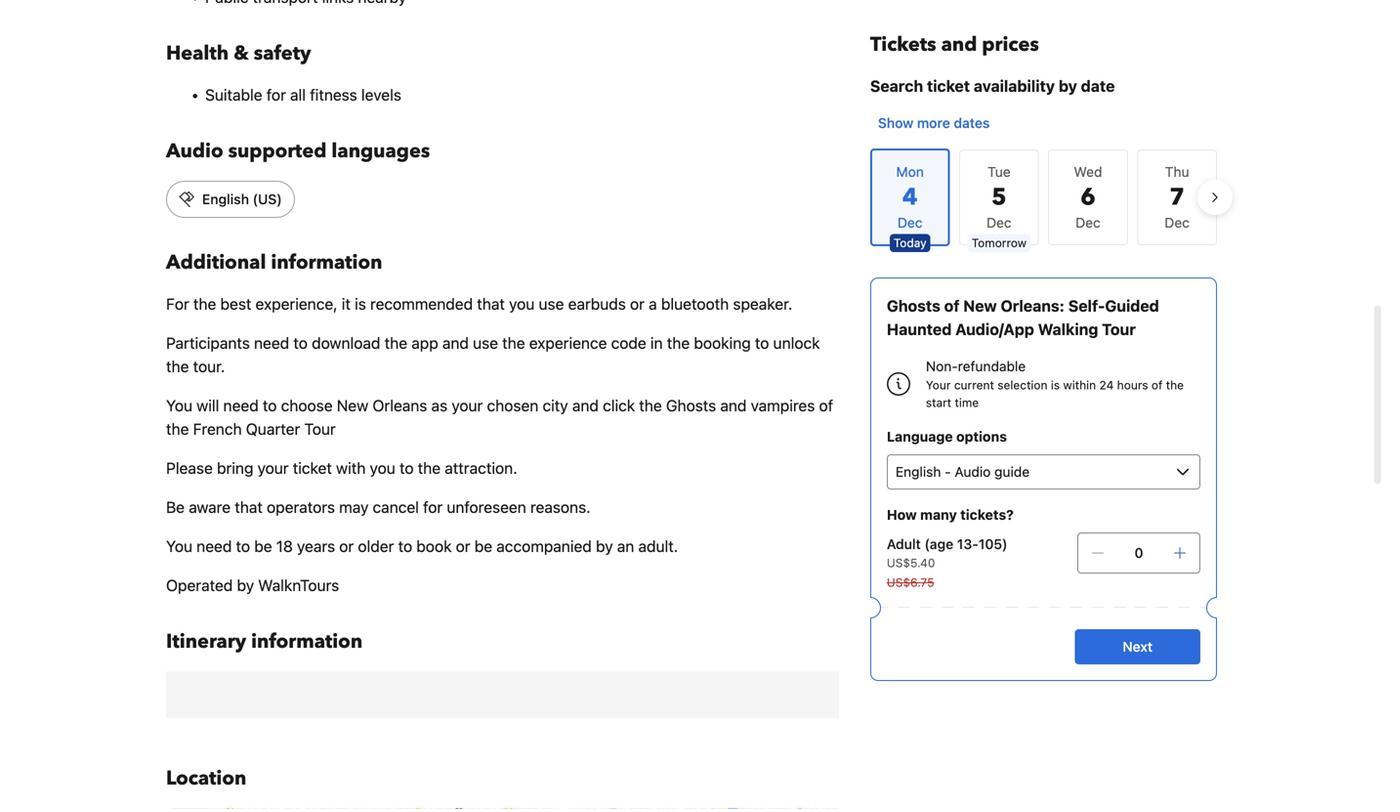 Task type: locate. For each thing, give the bounding box(es) containing it.
you up participants need to download the app and use the experience code in the booking to unlock the tour.
[[509, 295, 535, 313]]

all
[[290, 86, 306, 104]]

reasons.
[[531, 498, 591, 516]]

us$5.40
[[887, 556, 936, 570]]

tour inside ghosts of new orleans: self-guided haunted audio/app walking tour
[[1103, 320, 1136, 339]]

1 horizontal spatial tour
[[1103, 320, 1136, 339]]

older
[[358, 537, 394, 556]]

be left the 18
[[254, 537, 272, 556]]

1 vertical spatial is
[[1051, 378, 1060, 392]]

tickets?
[[961, 507, 1014, 523]]

0 vertical spatial you
[[166, 396, 193, 415]]

fitness
[[310, 86, 357, 104]]

and inside participants need to download the app and use the experience code in the booking to unlock the tour.
[[443, 334, 469, 352]]

1 vertical spatial of
[[1152, 378, 1163, 392]]

0 horizontal spatial new
[[337, 396, 369, 415]]

1 horizontal spatial by
[[596, 537, 613, 556]]

region containing 5
[[855, 141, 1233, 254]]

map region
[[116, 696, 866, 809]]

0 vertical spatial of
[[945, 297, 960, 315]]

guided
[[1106, 297, 1160, 315]]

3 dec from the left
[[1165, 215, 1190, 231]]

ticket up show more dates
[[927, 77, 970, 95]]

5
[[992, 181, 1007, 214]]

0 vertical spatial that
[[477, 295, 505, 313]]

is for recommended
[[355, 295, 366, 313]]

new
[[964, 297, 997, 315], [337, 396, 369, 415]]

hours
[[1118, 378, 1149, 392]]

2 horizontal spatial by
[[1059, 77, 1078, 95]]

ghosts inside you will need to choose new orleans as your chosen city and click the ghosts and vampires of the french quarter tour
[[666, 396, 717, 415]]

your right bring
[[258, 459, 289, 477]]

2 vertical spatial need
[[197, 537, 232, 556]]

please bring your ticket with you to the attraction.
[[166, 459, 518, 477]]

new inside you will need to choose new orleans as your chosen city and click the ghosts and vampires of the french quarter tour
[[337, 396, 369, 415]]

is right "it"
[[355, 295, 366, 313]]

use down for the best experience, it is recommended that you use earbuds or a bluetooth speaker.
[[473, 334, 498, 352]]

booking
[[694, 334, 751, 352]]

0 vertical spatial for
[[267, 86, 286, 104]]

1 vertical spatial your
[[258, 459, 289, 477]]

thu 7 dec
[[1165, 164, 1190, 231]]

(us)
[[253, 191, 282, 207]]

to left book
[[398, 537, 413, 556]]

1 vertical spatial new
[[337, 396, 369, 415]]

1 dec from the left
[[987, 215, 1012, 231]]

haunted
[[887, 320, 952, 339]]

or left older
[[339, 537, 354, 556]]

0 vertical spatial you
[[509, 295, 535, 313]]

click
[[603, 396, 635, 415]]

quarter
[[246, 420, 300, 438]]

information for additional information
[[271, 249, 383, 276]]

0 horizontal spatial by
[[237, 576, 254, 595]]

2 vertical spatial by
[[237, 576, 254, 595]]

dec inside tue 5 dec tomorrow
[[987, 215, 1012, 231]]

how
[[887, 507, 917, 523]]

0 vertical spatial information
[[271, 249, 383, 276]]

2 horizontal spatial or
[[630, 295, 645, 313]]

recommended
[[370, 295, 473, 313]]

1 horizontal spatial you
[[509, 295, 535, 313]]

tour
[[1103, 320, 1136, 339], [304, 420, 336, 438]]

self-
[[1069, 297, 1106, 315]]

dec up 'tomorrow' at the top right of page
[[987, 215, 1012, 231]]

need right will
[[223, 396, 259, 415]]

you left will
[[166, 396, 193, 415]]

1 horizontal spatial of
[[945, 297, 960, 315]]

by
[[1059, 77, 1078, 95], [596, 537, 613, 556], [237, 576, 254, 595]]

for right cancel
[[423, 498, 443, 516]]

ghosts down booking
[[666, 396, 717, 415]]

1 vertical spatial need
[[223, 396, 259, 415]]

the right the "hours"
[[1167, 378, 1184, 392]]

new right choose
[[337, 396, 369, 415]]

you
[[166, 396, 193, 415], [166, 537, 193, 556]]

adult (age 13-105) us$5.40
[[887, 536, 1008, 570]]

information up "it"
[[271, 249, 383, 276]]

the up cancel
[[418, 459, 441, 477]]

adult.
[[639, 537, 678, 556]]

the inside non-refundable your current selection is within 24 hours of the start time
[[1167, 378, 1184, 392]]

is inside non-refundable your current selection is within 24 hours of the start time
[[1051, 378, 1060, 392]]

may
[[339, 498, 369, 516]]

1 horizontal spatial is
[[1051, 378, 1060, 392]]

1 you from the top
[[166, 396, 193, 415]]

speaker.
[[733, 295, 793, 313]]

you right with
[[370, 459, 396, 477]]

suitable
[[205, 86, 263, 104]]

operated by walkntours
[[166, 576, 339, 595]]

2 horizontal spatial dec
[[1165, 215, 1190, 231]]

to left unlock
[[755, 334, 769, 352]]

ticket left with
[[293, 459, 332, 477]]

0 vertical spatial tour
[[1103, 320, 1136, 339]]

dec down 6
[[1076, 215, 1101, 231]]

it
[[342, 295, 351, 313]]

0 horizontal spatial of
[[819, 396, 834, 415]]

1 vertical spatial ghosts
[[666, 396, 717, 415]]

0 vertical spatial ticket
[[927, 77, 970, 95]]

availability
[[974, 77, 1055, 95]]

or right book
[[456, 537, 471, 556]]

dates
[[954, 115, 990, 131]]

current
[[955, 378, 995, 392]]

1 horizontal spatial dec
[[1076, 215, 1101, 231]]

0 vertical spatial is
[[355, 295, 366, 313]]

2 dec from the left
[[1076, 215, 1101, 231]]

attraction.
[[445, 459, 518, 477]]

bring
[[217, 459, 254, 477]]

your right as
[[452, 396, 483, 415]]

by right operated
[[237, 576, 254, 595]]

new up audio/app
[[964, 297, 997, 315]]

prices
[[983, 31, 1040, 58]]

dec inside wed 6 dec
[[1076, 215, 1101, 231]]

need down experience,
[[254, 334, 289, 352]]

is left the within
[[1051, 378, 1060, 392]]

dec down 7
[[1165, 215, 1190, 231]]

need down aware
[[197, 537, 232, 556]]

for left all
[[267, 86, 286, 104]]

to up quarter at bottom
[[263, 396, 277, 415]]

by left an
[[596, 537, 613, 556]]

the down for the best experience, it is recommended that you use earbuds or a bluetooth speaker.
[[503, 334, 525, 352]]

orleans:
[[1001, 297, 1065, 315]]

ghosts
[[887, 297, 941, 315], [666, 396, 717, 415]]

1 horizontal spatial your
[[452, 396, 483, 415]]

or left a
[[630, 295, 645, 313]]

region
[[855, 141, 1233, 254]]

0 horizontal spatial ghosts
[[666, 396, 717, 415]]

dec for 5
[[987, 215, 1012, 231]]

tour down guided
[[1103, 320, 1136, 339]]

105)
[[979, 536, 1008, 552]]

0 vertical spatial ghosts
[[887, 297, 941, 315]]

0 vertical spatial your
[[452, 396, 483, 415]]

ghosts of new orleans: self-guided haunted audio/app walking tour
[[887, 297, 1160, 339]]

0 vertical spatial need
[[254, 334, 289, 352]]

new inside ghosts of new orleans: self-guided haunted audio/app walking tour
[[964, 297, 997, 315]]

experience
[[529, 334, 607, 352]]

many
[[921, 507, 957, 523]]

of inside you will need to choose new orleans as your chosen city and click the ghosts and vampires of the french quarter tour
[[819, 396, 834, 415]]

you
[[509, 295, 535, 313], [370, 459, 396, 477]]

a
[[649, 295, 657, 313]]

vampires
[[751, 396, 815, 415]]

0 horizontal spatial is
[[355, 295, 366, 313]]

by left date
[[1059, 77, 1078, 95]]

location
[[166, 765, 247, 792]]

0 vertical spatial by
[[1059, 77, 1078, 95]]

audio/app
[[956, 320, 1035, 339]]

1 vertical spatial information
[[251, 628, 363, 655]]

13-
[[958, 536, 979, 552]]

next
[[1123, 639, 1153, 655]]

the left tour.
[[166, 357, 189, 376]]

of up haunted
[[945, 297, 960, 315]]

0 horizontal spatial be
[[254, 537, 272, 556]]

1 horizontal spatial be
[[475, 537, 493, 556]]

of inside non-refundable your current selection is within 24 hours of the start time
[[1152, 378, 1163, 392]]

need
[[254, 334, 289, 352], [223, 396, 259, 415], [197, 537, 232, 556]]

for
[[267, 86, 286, 104], [423, 498, 443, 516]]

of right the "hours"
[[1152, 378, 1163, 392]]

tour down choose
[[304, 420, 336, 438]]

0 horizontal spatial dec
[[987, 215, 1012, 231]]

you will need to choose new orleans as your chosen city and click the ghosts and vampires of the french quarter tour
[[166, 396, 834, 438]]

the
[[193, 295, 216, 313], [385, 334, 408, 352], [503, 334, 525, 352], [667, 334, 690, 352], [166, 357, 189, 376], [1167, 378, 1184, 392], [639, 396, 662, 415], [166, 420, 189, 438], [418, 459, 441, 477]]

and right app
[[443, 334, 469, 352]]

1 vertical spatial tour
[[304, 420, 336, 438]]

0 horizontal spatial ticket
[[293, 459, 332, 477]]

that up participants need to download the app and use the experience code in the booking to unlock the tour.
[[477, 295, 505, 313]]

need inside you will need to choose new orleans as your chosen city and click the ghosts and vampires of the french quarter tour
[[223, 396, 259, 415]]

your
[[452, 396, 483, 415], [258, 459, 289, 477]]

2 vertical spatial of
[[819, 396, 834, 415]]

ghosts up haunted
[[887, 297, 941, 315]]

1 horizontal spatial ticket
[[927, 77, 970, 95]]

your
[[926, 378, 951, 392]]

itinerary information
[[166, 628, 363, 655]]

0 horizontal spatial or
[[339, 537, 354, 556]]

to up cancel
[[400, 459, 414, 477]]

you inside you will need to choose new orleans as your chosen city and click the ghosts and vampires of the french quarter tour
[[166, 396, 193, 415]]

english
[[202, 191, 249, 207]]

time
[[955, 396, 979, 409]]

you down be
[[166, 537, 193, 556]]

need inside participants need to download the app and use the experience code in the booking to unlock the tour.
[[254, 334, 289, 352]]

0 vertical spatial new
[[964, 297, 997, 315]]

2 horizontal spatial of
[[1152, 378, 1163, 392]]

suitable for all fitness levels
[[205, 86, 402, 104]]

show
[[878, 115, 914, 131]]

2 you from the top
[[166, 537, 193, 556]]

orleans
[[373, 396, 427, 415]]

dec for 6
[[1076, 215, 1101, 231]]

be down unforeseen
[[475, 537, 493, 556]]

is
[[355, 295, 366, 313], [1051, 378, 1060, 392]]

information down walkntours
[[251, 628, 363, 655]]

more
[[918, 115, 951, 131]]

be
[[166, 498, 185, 516]]

1 vertical spatial use
[[473, 334, 498, 352]]

0 horizontal spatial your
[[258, 459, 289, 477]]

0 horizontal spatial use
[[473, 334, 498, 352]]

dec for 7
[[1165, 215, 1190, 231]]

the right click
[[639, 396, 662, 415]]

1 vertical spatial you
[[166, 537, 193, 556]]

you for you will need to choose new orleans as your chosen city and click the ghosts and vampires of the french quarter tour
[[166, 396, 193, 415]]

aware
[[189, 498, 231, 516]]

how many tickets?
[[887, 507, 1014, 523]]

of right vampires
[[819, 396, 834, 415]]

or
[[630, 295, 645, 313], [339, 537, 354, 556], [456, 537, 471, 556]]

1 vertical spatial that
[[235, 498, 263, 516]]

1 horizontal spatial new
[[964, 297, 997, 315]]

non-refundable your current selection is within 24 hours of the start time
[[926, 358, 1184, 409]]

use up experience
[[539, 295, 564, 313]]

that right aware
[[235, 498, 263, 516]]

1 horizontal spatial ghosts
[[887, 297, 941, 315]]

0 vertical spatial use
[[539, 295, 564, 313]]

tour inside you will need to choose new orleans as your chosen city and click the ghosts and vampires of the french quarter tour
[[304, 420, 336, 438]]

the right the in in the left top of the page
[[667, 334, 690, 352]]

1 horizontal spatial for
[[423, 498, 443, 516]]

0 horizontal spatial you
[[370, 459, 396, 477]]

0 horizontal spatial tour
[[304, 420, 336, 438]]



Task type: describe. For each thing, give the bounding box(es) containing it.
choose
[[281, 396, 333, 415]]

search
[[871, 77, 924, 95]]

0 horizontal spatial for
[[267, 86, 286, 104]]

tomorrow
[[972, 236, 1027, 250]]

need for be
[[197, 537, 232, 556]]

and left the prices
[[942, 31, 978, 58]]

18
[[276, 537, 293, 556]]

will
[[197, 396, 219, 415]]

0
[[1135, 545, 1144, 561]]

unlock
[[774, 334, 820, 352]]

earbuds
[[568, 295, 626, 313]]

best
[[220, 295, 252, 313]]

0 horizontal spatial that
[[235, 498, 263, 516]]

wed 6 dec
[[1074, 164, 1103, 231]]

use inside participants need to download the app and use the experience code in the booking to unlock the tour.
[[473, 334, 498, 352]]

language options
[[887, 429, 1007, 445]]

experience,
[[256, 295, 338, 313]]

1 horizontal spatial use
[[539, 295, 564, 313]]

tickets and prices
[[871, 31, 1040, 58]]

for
[[166, 295, 189, 313]]

1 be from the left
[[254, 537, 272, 556]]

please
[[166, 459, 213, 477]]

date
[[1081, 77, 1115, 95]]

1 horizontal spatial or
[[456, 537, 471, 556]]

an
[[617, 537, 635, 556]]

supported
[[228, 138, 327, 165]]

2 be from the left
[[475, 537, 493, 556]]

unforeseen
[[447, 498, 527, 516]]

safety
[[254, 40, 311, 67]]

walkntours
[[258, 576, 339, 595]]

you need to be 18 years or older to book or be accompanied by an adult.
[[166, 537, 678, 556]]

book
[[417, 537, 452, 556]]

options
[[957, 429, 1007, 445]]

participants need to download the app and use the experience code in the booking to unlock the tour.
[[166, 334, 820, 376]]

the left app
[[385, 334, 408, 352]]

bluetooth
[[661, 295, 729, 313]]

cancel
[[373, 498, 419, 516]]

1 vertical spatial you
[[370, 459, 396, 477]]

audio supported languages
[[166, 138, 430, 165]]

to inside you will need to choose new orleans as your chosen city and click the ghosts and vampires of the french quarter tour
[[263, 396, 277, 415]]

walking
[[1038, 320, 1099, 339]]

operators
[[267, 498, 335, 516]]

&
[[234, 40, 249, 67]]

audio
[[166, 138, 223, 165]]

in
[[651, 334, 663, 352]]

code
[[611, 334, 647, 352]]

to up operated by walkntours
[[236, 537, 250, 556]]

you for you need to be 18 years or older to book or be accompanied by an adult.
[[166, 537, 193, 556]]

6
[[1081, 181, 1096, 214]]

for the best experience, it is recommended that you use earbuds or a bluetooth speaker.
[[166, 295, 793, 313]]

show more dates button
[[871, 106, 998, 141]]

your inside you will need to choose new orleans as your chosen city and click the ghosts and vampires of the french quarter tour
[[452, 396, 483, 415]]

us$6.75
[[887, 576, 935, 589]]

chosen
[[487, 396, 539, 415]]

with
[[336, 459, 366, 477]]

of inside ghosts of new orleans: self-guided haunted audio/app walking tour
[[945, 297, 960, 315]]

participants
[[166, 334, 250, 352]]

language
[[887, 429, 953, 445]]

tour.
[[193, 357, 225, 376]]

health
[[166, 40, 229, 67]]

english (us)
[[202, 191, 282, 207]]

within
[[1064, 378, 1097, 392]]

24
[[1100, 378, 1114, 392]]

accompanied
[[497, 537, 592, 556]]

non-
[[926, 358, 958, 374]]

operated
[[166, 576, 233, 595]]

the right the for
[[193, 295, 216, 313]]

next button
[[1075, 629, 1201, 665]]

levels
[[361, 86, 402, 104]]

adult
[[887, 536, 921, 552]]

thu
[[1166, 164, 1190, 180]]

1 vertical spatial for
[[423, 498, 443, 516]]

ghosts inside ghosts of new orleans: self-guided haunted audio/app walking tour
[[887, 297, 941, 315]]

languages
[[332, 138, 430, 165]]

is for within
[[1051, 378, 1060, 392]]

additional
[[166, 249, 266, 276]]

show more dates
[[878, 115, 990, 131]]

and right city
[[573, 396, 599, 415]]

1 vertical spatial ticket
[[293, 459, 332, 477]]

health & safety
[[166, 40, 311, 67]]

and left vampires
[[721, 396, 747, 415]]

need for download
[[254, 334, 289, 352]]

download
[[312, 334, 381, 352]]

itinerary
[[166, 628, 246, 655]]

wed
[[1074, 164, 1103, 180]]

tickets
[[871, 31, 937, 58]]

1 vertical spatial by
[[596, 537, 613, 556]]

the left the french on the left bottom of page
[[166, 420, 189, 438]]

to down experience,
[[294, 334, 308, 352]]

1 horizontal spatial that
[[477, 295, 505, 313]]

years
[[297, 537, 335, 556]]

as
[[432, 396, 448, 415]]

search ticket availability by date
[[871, 77, 1115, 95]]

information for itinerary information
[[251, 628, 363, 655]]

tue
[[988, 164, 1011, 180]]

start
[[926, 396, 952, 409]]



Task type: vqa. For each thing, say whether or not it's contained in the screenshot.
Ghosts
yes



